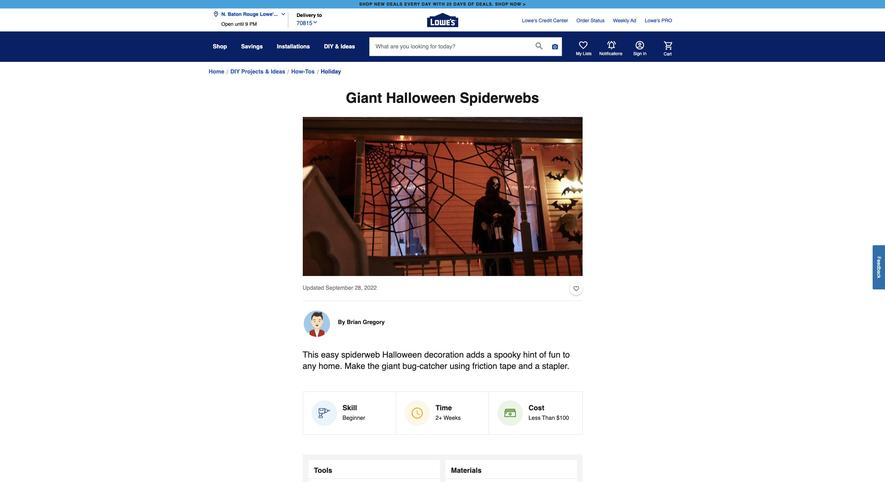 Task type: locate. For each thing, give the bounding box(es) containing it.
chevron down image
[[278, 11, 286, 17], [313, 19, 318, 25]]

installations
[[277, 43, 310, 50]]

tools
[[314, 467, 332, 475]]

1 horizontal spatial &
[[335, 43, 339, 50]]

lowe's credit center link
[[522, 17, 568, 24]]

pro
[[662, 18, 673, 23]]

2 shop from the left
[[495, 2, 509, 7]]

shop new deals every day with 25 days of deals. shop now >
[[359, 2, 526, 7]]

to
[[317, 13, 322, 18], [563, 350, 570, 360]]

lowe's for lowe's pro
[[645, 18, 661, 23]]

materials
[[451, 467, 482, 475]]

ideas
[[341, 43, 355, 50], [271, 69, 285, 75]]

1 vertical spatial to
[[563, 350, 570, 360]]

the
[[368, 361, 380, 371]]

1 e from the top
[[877, 260, 882, 262]]

0 vertical spatial ideas
[[341, 43, 355, 50]]

deals.
[[476, 2, 494, 7]]

how-tos
[[291, 69, 315, 75]]

shop new deals every day with 25 days of deals. shop now > link
[[358, 0, 528, 8]]

0 horizontal spatial shop
[[359, 2, 373, 7]]

0 horizontal spatial diy
[[230, 69, 240, 75]]

installations button
[[277, 40, 310, 53]]

lists
[[583, 51, 592, 56]]

a up friction at bottom
[[487, 350, 492, 360]]

1 horizontal spatial a
[[535, 361, 540, 371]]

lowe's inside lowe's pro link
[[645, 18, 661, 23]]

1 horizontal spatial shop
[[495, 2, 509, 7]]

lowe's left the credit
[[522, 18, 538, 23]]

2 e from the top
[[877, 262, 882, 265]]

0 vertical spatial chevron down image
[[278, 11, 286, 17]]

1 horizontal spatial chevron down image
[[313, 19, 318, 25]]

ad
[[631, 18, 637, 23]]

lowe's home improvement lists image
[[579, 41, 588, 49]]

diy inside button
[[324, 43, 334, 50]]

cost less than $100
[[529, 404, 569, 422]]

0 vertical spatial a
[[877, 271, 882, 273]]

less
[[529, 415, 541, 422]]

a inside button
[[877, 271, 882, 273]]

e up d
[[877, 260, 882, 262]]

1 horizontal spatial diy
[[324, 43, 334, 50]]

holiday
[[321, 69, 341, 75]]

1 horizontal spatial to
[[563, 350, 570, 360]]

1 vertical spatial halloween
[[383, 350, 422, 360]]

shop left new
[[359, 2, 373, 7]]

location image
[[213, 11, 219, 17]]

heart outline image
[[574, 285, 579, 293]]

delivery
[[297, 13, 316, 18]]

using
[[450, 361, 470, 371]]

2 horizontal spatial a
[[877, 271, 882, 273]]

how-tos link
[[291, 68, 315, 76]]

home.
[[319, 361, 342, 371]]

center
[[554, 18, 568, 23]]

lowe's
[[522, 18, 538, 23], [645, 18, 661, 23]]

open until 9 pm
[[221, 21, 257, 27]]

skill
[[343, 404, 357, 412]]

chevron down image left the delivery on the top left of the page
[[278, 11, 286, 17]]

bug-
[[403, 361, 420, 371]]

to right the delivery on the top left of the page
[[317, 13, 322, 18]]

2 lowe's from the left
[[645, 18, 661, 23]]

0 horizontal spatial to
[[317, 13, 322, 18]]

giant spiderwebs image
[[303, 117, 583, 276]]

f
[[877, 257, 882, 260]]

0 vertical spatial &
[[335, 43, 339, 50]]

lowe's left pro
[[645, 18, 661, 23]]

0 horizontal spatial chevron down image
[[278, 11, 286, 17]]

1 vertical spatial chevron down image
[[313, 19, 318, 25]]

diy
[[324, 43, 334, 50], [230, 69, 240, 75]]

& right projects
[[265, 69, 269, 75]]

ideas up holiday link
[[341, 43, 355, 50]]

f e e d b a c k button
[[873, 245, 886, 289]]

delivery to
[[297, 13, 322, 18]]

lowe's home improvement logo image
[[427, 4, 458, 36]]

brian
[[347, 319, 361, 326]]

time 2+ weeks
[[436, 404, 461, 422]]

shop left now
[[495, 2, 509, 7]]

chevron down image down delivery to on the top left
[[313, 19, 318, 25]]

1 horizontal spatial lowe's
[[645, 18, 661, 23]]

diy up holiday
[[324, 43, 334, 50]]

make
[[345, 361, 366, 371]]

cost
[[529, 404, 545, 412]]

chevron down image inside the 70815 'button'
[[313, 19, 318, 25]]

tape
[[500, 361, 516, 371]]

1 vertical spatial ideas
[[271, 69, 285, 75]]

friction
[[473, 361, 498, 371]]

any
[[303, 361, 316, 371]]

0 horizontal spatial a
[[487, 350, 492, 360]]

to right fun
[[563, 350, 570, 360]]

9
[[245, 21, 248, 27]]

how-
[[291, 69, 305, 75]]

ideas left how-
[[271, 69, 285, 75]]

shop
[[359, 2, 373, 7], [495, 2, 509, 7]]

25
[[447, 2, 452, 7]]

0 vertical spatial diy
[[324, 43, 334, 50]]

lowe'...
[[260, 11, 278, 17]]

with
[[433, 2, 445, 7]]

1 vertical spatial diy
[[230, 69, 240, 75]]

and
[[519, 361, 533, 371]]

diy left projects
[[230, 69, 240, 75]]

Search Query text field
[[370, 37, 530, 56]]

1 vertical spatial &
[[265, 69, 269, 75]]

1 horizontal spatial ideas
[[341, 43, 355, 50]]

c
[[877, 273, 882, 276]]

e up b
[[877, 262, 882, 265]]

1 lowe's from the left
[[522, 18, 538, 23]]

0 horizontal spatial lowe's
[[522, 18, 538, 23]]

a right and
[[535, 361, 540, 371]]

weekly ad link
[[613, 17, 637, 24]]

a up k
[[877, 271, 882, 273]]

lowe's home improvement notification center image
[[608, 41, 616, 49]]

every
[[405, 2, 420, 7]]

catcher
[[420, 361, 448, 371]]

updated
[[303, 285, 324, 291]]

home
[[209, 69, 224, 75]]

easy
[[321, 350, 339, 360]]

lowe's inside lowe's credit center link
[[522, 18, 538, 23]]

open
[[221, 21, 234, 27]]

september
[[326, 285, 353, 291]]

gregory
[[363, 319, 385, 326]]

& up holiday link
[[335, 43, 339, 50]]

home link
[[209, 68, 224, 76]]

decoration
[[424, 350, 464, 360]]

of
[[468, 2, 475, 7]]

None search field
[[369, 37, 562, 63]]

credit
[[539, 18, 552, 23]]

e
[[877, 260, 882, 262], [877, 262, 882, 265]]

n. baton rouge lowe'...
[[221, 11, 278, 17]]

0 horizontal spatial &
[[265, 69, 269, 75]]

pm
[[250, 21, 257, 27]]



Task type: vqa. For each thing, say whether or not it's contained in the screenshot.
Savings
yes



Task type: describe. For each thing, give the bounding box(es) containing it.
lowe's for lowe's credit center
[[522, 18, 538, 23]]

2 vertical spatial a
[[535, 361, 540, 371]]

camera image
[[552, 43, 559, 50]]

order status link
[[577, 17, 605, 24]]

by
[[338, 319, 345, 326]]

days
[[454, 2, 467, 7]]

new
[[374, 2, 385, 7]]

of
[[540, 350, 547, 360]]

& inside diy & ideas button
[[335, 43, 339, 50]]

k
[[877, 276, 882, 278]]

halloween inside this easy spiderweb halloween decoration adds a spooky hint of fun to any home. make the giant bug-catcher using friction tape and a stapler.
[[383, 350, 422, 360]]

baton
[[228, 11, 242, 17]]

stapler.
[[542, 361, 570, 371]]

savings button
[[241, 40, 263, 53]]

0 vertical spatial halloween
[[386, 90, 456, 106]]

ideas inside button
[[341, 43, 355, 50]]

in
[[643, 51, 647, 56]]

2+
[[436, 415, 442, 422]]

b
[[877, 268, 882, 271]]

order
[[577, 18, 590, 23]]

giant
[[382, 361, 400, 371]]

lowe's home improvement account image
[[636, 41, 644, 49]]

fun
[[549, 350, 561, 360]]

0 vertical spatial to
[[317, 13, 322, 18]]

diy for diy & ideas
[[324, 43, 334, 50]]

projects
[[241, 69, 264, 75]]

giant
[[346, 90, 382, 106]]

lowe's home improvement cart image
[[664, 41, 673, 50]]

beginner
[[343, 415, 365, 422]]

$100
[[557, 415, 569, 422]]

2022
[[364, 285, 377, 291]]

my
[[576, 51, 582, 56]]

updated september 28, 2022
[[303, 285, 377, 291]]

this
[[303, 350, 319, 360]]

until
[[235, 21, 244, 27]]

n. baton rouge lowe'... button
[[213, 7, 289, 21]]

spooky
[[494, 350, 521, 360]]

cart
[[664, 51, 672, 56]]

tos
[[305, 69, 315, 75]]

chevron down image inside n. baton rouge lowe'... button
[[278, 11, 286, 17]]

cart button
[[654, 41, 673, 57]]

my lists link
[[576, 41, 592, 57]]

skill beginner
[[343, 404, 365, 422]]

rouge
[[243, 11, 259, 17]]

1 vertical spatial a
[[487, 350, 492, 360]]

time
[[436, 404, 452, 412]]

holiday link
[[321, 68, 341, 76]]

search image
[[536, 42, 543, 49]]

adds
[[466, 350, 485, 360]]

>
[[523, 2, 526, 7]]

70815
[[297, 20, 313, 26]]

& inside the diy projects & ideas link
[[265, 69, 269, 75]]

weekly
[[613, 18, 630, 23]]

0 horizontal spatial ideas
[[271, 69, 285, 75]]

n.
[[221, 11, 226, 17]]

weekly ad
[[613, 18, 637, 23]]

70815 button
[[297, 18, 318, 27]]

diy projects & ideas link
[[230, 68, 285, 76]]

day
[[422, 2, 432, 7]]

spiderwebs
[[460, 90, 539, 106]]

savings
[[241, 43, 263, 50]]

weeks
[[444, 415, 461, 422]]

notifications
[[600, 51, 623, 56]]

lowe's pro link
[[645, 17, 673, 24]]

status
[[591, 18, 605, 23]]

shop button
[[213, 40, 227, 53]]

my lists
[[576, 51, 592, 56]]

to inside this easy spiderweb halloween decoration adds a spooky hint of fun to any home. make the giant bug-catcher using friction tape and a stapler.
[[563, 350, 570, 360]]

lowe's credit center
[[522, 18, 568, 23]]

diy & ideas button
[[324, 40, 355, 53]]

diy for diy projects & ideas
[[230, 69, 240, 75]]

shop
[[213, 43, 227, 50]]

diy & ideas
[[324, 43, 355, 50]]

brian gregory image
[[303, 310, 331, 338]]

by brian gregory
[[338, 319, 385, 326]]

sign in button
[[634, 41, 647, 57]]

deals
[[387, 2, 403, 7]]

giant halloween spiderwebs
[[346, 90, 539, 106]]

order status
[[577, 18, 605, 23]]

1 shop from the left
[[359, 2, 373, 7]]

f e e d b a c k
[[877, 257, 882, 278]]

spiderweb
[[341, 350, 380, 360]]

hint
[[524, 350, 537, 360]]

this easy spiderweb halloween decoration adds a spooky hint of fun to any home. make the giant bug-catcher using friction tape and a stapler.
[[303, 350, 570, 371]]

d
[[877, 265, 882, 268]]

sign in
[[634, 51, 647, 56]]

now
[[510, 2, 522, 7]]



